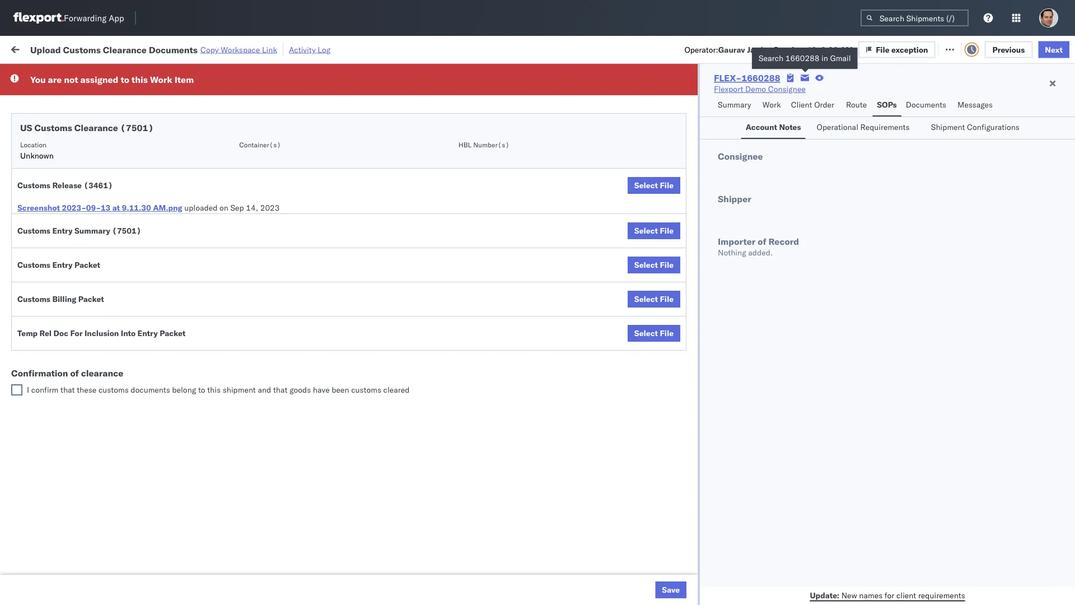 Task type: vqa. For each thing, say whether or not it's contained in the screenshot.
MIRKO
no



Task type: locate. For each thing, give the bounding box(es) containing it.
0 vertical spatial schedule delivery appointment button
[[26, 86, 138, 98]]

8 resize handle column header from the left
[[793, 87, 806, 605]]

numbers
[[853, 92, 880, 100], [734, 96, 762, 104]]

4 resize handle column header from the left
[[423, 87, 436, 605]]

1 schedule delivery appointment button from the top
[[26, 86, 138, 98]]

5 select file button from the top
[[628, 325, 681, 342]]

pickup up airport
[[61, 106, 85, 115]]

shipper
[[718, 193, 752, 204]]

resize handle column header for container numbers
[[793, 87, 806, 605]]

0 horizontal spatial to
[[121, 74, 129, 85]]

route
[[847, 100, 867, 110]]

0 vertical spatial 2150210
[[681, 161, 715, 171]]

select file for temp rel doc for inclusion into entry packet
[[635, 328, 674, 338]]

2 vertical spatial appointment
[[92, 210, 138, 220]]

documents button
[[902, 95, 954, 117]]

4 ocean from the top
[[364, 383, 387, 393]]

that down confirmation of clearance
[[60, 385, 75, 395]]

2 flex-2150210 from the top
[[657, 309, 715, 319]]

3 select file button from the top
[[628, 257, 681, 273]]

1 horizontal spatial otter
[[520, 87, 538, 97]]

select file button for customs entry summary (7501)
[[628, 222, 681, 239]]

maeu1234567 for schedule pickup from los angeles, ca
[[734, 185, 791, 195]]

names
[[860, 590, 883, 600]]

0 vertical spatial flex-2097290
[[657, 457, 715, 467]]

1 vertical spatial ocean lcl
[[364, 210, 403, 220]]

confirm up confirm delivery
[[26, 259, 54, 269]]

flex-2060357 button
[[639, 503, 717, 519], [639, 503, 717, 519], [639, 528, 717, 544], [639, 528, 717, 544], [639, 553, 717, 568], [639, 553, 717, 568], [639, 577, 717, 593], [639, 577, 717, 593]]

1911408
[[681, 235, 715, 245], [681, 284, 715, 294]]

entry down 2023-
[[52, 226, 73, 236]]

1 confirm pickup from los angeles, ca link from the top
[[26, 234, 159, 245]]

entry up confirm delivery
[[52, 260, 73, 270]]

2 honeywell from the left
[[520, 210, 556, 220]]

select file for customs entry summary (7501)
[[635, 226, 674, 236]]

1 vertical spatial summary
[[75, 226, 110, 236]]

5 select from the top
[[635, 328, 658, 338]]

0 vertical spatial upload
[[30, 44, 61, 55]]

client left name
[[442, 92, 460, 100]]

13
[[101, 203, 111, 213]]

3 schedule pickup from los angeles, ca button from the top
[[26, 382, 164, 394]]

1660288
[[742, 72, 781, 83]]

that
[[60, 385, 75, 395], [273, 385, 288, 395]]

0 horizontal spatial this
[[132, 74, 148, 85]]

1 select file from the top
[[635, 180, 674, 190]]

1 vertical spatial 25,
[[264, 309, 276, 319]]

25, up 12:00 pm est, feb 25, 2023
[[260, 284, 272, 294]]

1 flex-2001714 from the top
[[657, 112, 715, 122]]

0 vertical spatial confirm pickup from los angeles, ca link
[[26, 234, 159, 245]]

schedule delivery appointment down 'not'
[[26, 87, 138, 96]]

2 vertical spatial schedule pickup from los angeles, ca button
[[26, 382, 164, 394]]

1 vertical spatial appointment
[[92, 136, 138, 146]]

2 select file button from the top
[[628, 222, 681, 239]]

1 2097290 from the top
[[681, 457, 715, 467]]

client inside button
[[791, 100, 813, 110]]

0 vertical spatial work
[[122, 43, 141, 53]]

ocean
[[364, 87, 387, 97], [364, 210, 387, 220], [364, 284, 387, 294], [364, 383, 387, 393]]

on right link
[[279, 43, 288, 53]]

2 otter from the left
[[520, 87, 538, 97]]

0 vertical spatial 25,
[[260, 284, 272, 294]]

3 schedule pickup from los angeles, ca link from the top
[[26, 357, 164, 368]]

1 horizontal spatial :
[[258, 69, 260, 78]]

1 confirm from the top
[[26, 234, 54, 244]]

2 vertical spatial 1977428
[[681, 260, 715, 269]]

0 vertical spatial flex-2001714
[[657, 112, 715, 122]]

1 2:59 from the top
[[191, 87, 208, 97]]

at right 13
[[112, 203, 120, 213]]

confirm pickup from los angeles, ca link for flex-1977428
[[26, 259, 159, 270]]

None checkbox
[[11, 384, 22, 396]]

pickup down upload proof of delivery button
[[61, 333, 85, 343]]

from right for
[[87, 333, 104, 343]]

otter products, llc
[[520, 87, 590, 97]]

schedule pickup from los angeles, ca link
[[26, 185, 164, 196], [26, 332, 164, 344], [26, 357, 164, 368], [26, 382, 164, 393]]

3 resize handle column header from the left
[[345, 87, 359, 605]]

1 horizontal spatial for
[[885, 590, 895, 600]]

1 horizontal spatial summary
[[718, 100, 752, 110]]

0 vertical spatial confirm
[[26, 234, 54, 244]]

0 vertical spatial 3:30 pm est, feb 17, 2023
[[191, 112, 293, 122]]

1 vertical spatial entry
[[52, 260, 73, 270]]

documents
[[149, 44, 198, 55], [906, 100, 947, 110], [125, 161, 165, 170]]

summary button
[[714, 95, 758, 117]]

deadline
[[191, 92, 220, 100]]

select for customs billing packet
[[635, 294, 658, 304]]

0 horizontal spatial numbers
[[734, 96, 762, 104]]

1 vertical spatial schedule delivery appointment
[[26, 136, 138, 146]]

0 vertical spatial schedule delivery appointment link
[[26, 86, 138, 97]]

1 confirm pickup from los angeles, ca button from the top
[[26, 234, 159, 246]]

exception
[[900, 43, 937, 53], [892, 44, 929, 54]]

2 select file from the top
[[635, 226, 674, 236]]

work inside button
[[763, 100, 781, 110]]

1 vertical spatial 2:59
[[191, 383, 208, 393]]

pickup inside schedule pickup from los angeles international airport
[[61, 106, 85, 115]]

1 horizontal spatial customs
[[351, 385, 381, 395]]

flex-1977428 for confirm pickup from los angeles, ca
[[657, 260, 715, 269]]

12:00
[[191, 309, 213, 319]]

pm for schedule delivery appointment
[[215, 210, 227, 220]]

this left 'in'
[[132, 74, 148, 85]]

1 vertical spatial confirm pickup from los angeles, ca button
[[26, 259, 159, 271]]

pickup up customs entry packet
[[56, 234, 81, 244]]

fcl for 2:59 am est, mar 3, 2023
[[389, 383, 404, 393]]

2 confirm pickup from los angeles, ca from the top
[[26, 259, 159, 269]]

for left the client
[[885, 590, 895, 600]]

ag
[[552, 161, 562, 171], [629, 161, 640, 171], [552, 309, 562, 319], [629, 309, 640, 319]]

6 schedule from the top
[[26, 333, 59, 343]]

3:00 for bookings test consignee
[[191, 284, 208, 294]]

los down the customs entry summary (7501)
[[101, 259, 114, 269]]

los for schedule pickup from los angeles, ca link associated with 2nd schedule pickup from los angeles, ca button from the top of the page
[[106, 358, 118, 368]]

these
[[77, 385, 97, 395]]

1 vertical spatial to
[[198, 385, 205, 395]]

1 horizontal spatial on
[[279, 43, 288, 53]]

schedule pickup from los angeles international airport button
[[26, 105, 170, 129]]

delivery inside button
[[56, 284, 85, 294]]

work inside "button"
[[122, 43, 141, 53]]

client for client order
[[791, 100, 813, 110]]

0 horizontal spatial that
[[60, 385, 75, 395]]

2 1911408 from the top
[[681, 284, 715, 294]]

upload down location
[[26, 161, 51, 170]]

for for names
[[885, 590, 895, 600]]

packet for customs billing packet
[[78, 294, 104, 304]]

summary
[[718, 100, 752, 110], [75, 226, 110, 236]]

los left angeles
[[106, 106, 118, 115]]

upload for upload customs clearance documents copy workspace link
[[30, 44, 61, 55]]

of up added.
[[758, 236, 767, 247]]

2 vertical spatial clearance
[[87, 161, 123, 170]]

customs up location
[[34, 122, 72, 133]]

schedule delivery appointment button for 10:30 pm est, feb 21, 2023
[[26, 209, 138, 222]]

1 flex-1911466 from the top
[[657, 358, 715, 368]]

confirm pickup from los angeles, ca link down 09-
[[26, 234, 159, 245]]

3 select file from the top
[[635, 260, 674, 270]]

2 ocean fcl from the top
[[364, 383, 404, 393]]

feb left 21,
[[248, 210, 262, 220]]

pm up 3:00 pm est, feb 20, 2023
[[210, 136, 223, 146]]

schedule down proof
[[26, 333, 59, 343]]

sep
[[231, 203, 244, 213]]

confirm pickup from los angeles, ca for flex-1977428
[[26, 259, 159, 269]]

digital
[[647, 112, 670, 122]]

1 horizontal spatial numbers
[[853, 92, 880, 100]]

to right assigned
[[121, 74, 129, 85]]

resize handle column header for flex id
[[715, 87, 729, 605]]

otter left name
[[442, 87, 460, 97]]

2097290
[[681, 457, 715, 467], [681, 482, 715, 491]]

documents up shipment
[[906, 100, 947, 110]]

1 3:30 from the top
[[191, 112, 208, 122]]

billing
[[52, 294, 76, 304]]

(7501) down 9.11.30
[[112, 226, 141, 236]]

flex-2001714
[[657, 112, 715, 122], [657, 136, 715, 146]]

5 resize handle column header from the left
[[500, 87, 514, 605]]

file for customs entry packet
[[660, 260, 674, 270]]

3 ocean from the top
[[364, 284, 387, 294]]

confirm pickup from los angeles, ca down 09-
[[26, 234, 159, 244]]

ocean for otter products - test account
[[364, 87, 387, 97]]

entry for packet
[[52, 260, 73, 270]]

1 select file button from the top
[[628, 177, 681, 194]]

confirm pickup from los angeles, ca button down 09-
[[26, 234, 159, 246]]

17, for ocean lcl
[[260, 87, 272, 97]]

lcl for otter products - test account
[[389, 87, 403, 97]]

air
[[364, 112, 375, 122], [364, 161, 375, 171], [364, 309, 375, 319]]

2 vertical spatial work
[[763, 100, 781, 110]]

2150210 for 12:00 pm est, feb 25, 2023
[[681, 309, 715, 319]]

4 select file button from the top
[[628, 291, 681, 308]]

1 schedule delivery appointment link from the top
[[26, 86, 138, 97]]

mawb1234 down "operational"
[[812, 136, 856, 146]]

delivery for 2:59
[[61, 87, 90, 96]]

delivery for 10:30
[[61, 210, 90, 220]]

4 select file from the top
[[635, 294, 674, 304]]

1977428 for confirm pickup from los angeles, ca
[[681, 260, 715, 269]]

3:30 pm est, feb 17, 2023 down deadline button
[[191, 112, 293, 122]]

delivery up billing
[[56, 284, 85, 294]]

angeles,
[[120, 185, 151, 195], [116, 234, 146, 244], [116, 259, 146, 269], [120, 333, 151, 343], [120, 358, 151, 368], [120, 382, 151, 392]]

integration for 3:30 pm est, feb 17, 2023
[[520, 112, 558, 122]]

customs
[[63, 44, 101, 55], [34, 122, 72, 133], [53, 161, 85, 170], [17, 180, 50, 190], [17, 226, 50, 236], [17, 260, 50, 270], [17, 294, 50, 304]]

pm for upload customs clearance documents
[[210, 161, 223, 171]]

customs inside button
[[53, 161, 85, 170]]

select file
[[635, 180, 674, 190], [635, 226, 674, 236], [635, 260, 674, 270], [635, 294, 674, 304], [635, 328, 674, 338]]

0 vertical spatial lcl
[[389, 87, 403, 97]]

flex-1911408 up flex-1919147
[[657, 284, 715, 294]]

previous button
[[985, 41, 1033, 58]]

schedule pickup from los angeles, ca
[[26, 185, 164, 195], [26, 333, 164, 343], [26, 358, 164, 368], [26, 382, 164, 392]]

file exception
[[885, 43, 937, 53], [876, 44, 929, 54]]

0 vertical spatial mawb1234
[[812, 112, 856, 122]]

2 schedule from the top
[[26, 106, 59, 115]]

customs up release
[[53, 161, 85, 170]]

schedule up the screenshot on the top left
[[26, 185, 59, 195]]

confirm up customs entry packet
[[26, 234, 54, 244]]

schedule pickup from los angeles, ca button up 09-
[[26, 185, 164, 197]]

2001714
[[681, 112, 715, 122], [681, 136, 715, 146]]

summary down 09-
[[75, 226, 110, 236]]

delivery up temp rel doc for inclusion into entry packet
[[83, 308, 112, 318]]

2 vertical spatial packet
[[160, 328, 186, 338]]

pickup down confirmation of clearance
[[61, 382, 85, 392]]

customs release (3461)
[[17, 180, 113, 190]]

los for 1st schedule pickup from los angeles, ca button from the bottom of the page schedule pickup from los angeles, ca link
[[106, 382, 118, 392]]

2 flex-2097290 from the top
[[657, 482, 715, 491]]

09-
[[86, 203, 101, 213]]

flex-2001714 down digital
[[657, 136, 715, 146]]

order
[[815, 100, 835, 110]]

progress
[[175, 69, 203, 78]]

17, down no
[[260, 87, 272, 97]]

documents up screenshot 2023-09-13 at 9.11.30 am.png uploaded on sep 14, 2023
[[125, 161, 165, 170]]

confirm for flex-1977428
[[26, 259, 54, 269]]

container(s)
[[239, 140, 281, 149]]

international
[[26, 117, 71, 127]]

0 horizontal spatial customs
[[99, 385, 129, 395]]

client inside button
[[442, 92, 460, 100]]

19,
[[807, 44, 820, 54]]

activity log
[[289, 45, 331, 54]]

25, down 3:00 am est, feb 25, 2023
[[264, 309, 276, 319]]

pm for schedule pickup from los angeles international airport
[[210, 112, 223, 122]]

1 lcl from the top
[[389, 87, 403, 97]]

2 vertical spatial flex-1977428
[[657, 260, 715, 269]]

1 vertical spatial 2150210
[[681, 309, 715, 319]]

0 horizontal spatial at
[[112, 203, 120, 213]]

2 vertical spatial schedule delivery appointment
[[26, 210, 138, 220]]

1 ocean lcl from the top
[[364, 87, 403, 97]]

1 vertical spatial lcl
[[389, 210, 403, 220]]

work right import
[[122, 43, 141, 53]]

schedule pickup from los angeles, ca for 1st schedule pickup from los angeles, ca button from the bottom of the page
[[26, 382, 164, 392]]

5 schedule from the top
[[26, 210, 59, 220]]

schedule down the you
[[26, 87, 59, 96]]

1 resize handle column header from the left
[[171, 87, 185, 605]]

pm down deadline
[[210, 112, 223, 122]]

message
[[150, 43, 182, 53]]

0 vertical spatial summary
[[718, 100, 752, 110]]

select
[[635, 180, 658, 190], [635, 226, 658, 236], [635, 260, 658, 270], [635, 294, 658, 304], [635, 328, 658, 338]]

1 vertical spatial flex-1977428
[[657, 210, 715, 220]]

from up airport
[[87, 106, 104, 115]]

nothing
[[718, 248, 747, 257]]

confirm pickup from los angeles, ca for flex-1911408
[[26, 234, 159, 244]]

778 at risk
[[210, 43, 249, 53]]

3 schedule delivery appointment link from the top
[[26, 209, 138, 220]]

3:30 pm est, feb 17, 2023 up 3:00 pm est, feb 20, 2023
[[191, 136, 293, 146]]

shipment
[[223, 385, 256, 395]]

delivery inside button
[[83, 308, 112, 318]]

customs up the screenshot on the top left
[[17, 180, 50, 190]]

0 horizontal spatial bookings
[[442, 284, 475, 294]]

clearance for upload customs clearance documents copy workspace link
[[103, 44, 147, 55]]

1 vertical spatial 2001714
[[681, 136, 715, 146]]

0 vertical spatial flex-1911408
[[657, 235, 715, 245]]

route button
[[842, 95, 873, 117]]

7 schedule from the top
[[26, 358, 59, 368]]

mawb1234 up "operational"
[[812, 112, 856, 122]]

2 vertical spatial schedule delivery appointment button
[[26, 209, 138, 222]]

1 vertical spatial (7501)
[[112, 226, 141, 236]]

2 fcl from the top
[[389, 383, 404, 393]]

1 vertical spatial schedule delivery appointment link
[[26, 135, 138, 146]]

0 vertical spatial 1977428
[[681, 186, 715, 196]]

from down 09-
[[83, 234, 99, 244]]

goods
[[290, 385, 311, 395]]

: for status
[[80, 69, 82, 78]]

1 vertical spatial flex-2150210
[[657, 309, 715, 319]]

0 vertical spatial (7501)
[[120, 122, 154, 133]]

ocean for bookings test consignee
[[364, 284, 387, 294]]

1 : from the left
[[80, 69, 82, 78]]

2 confirm from the top
[[26, 259, 54, 269]]

schedule delivery appointment link for 2:59 am est, feb 17, 2023
[[26, 86, 138, 97]]

packet up upload proof of delivery
[[78, 294, 104, 304]]

work
[[32, 41, 61, 56]]

(7501) for us customs clearance (7501)
[[120, 122, 154, 133]]

1 2150210 from the top
[[681, 161, 715, 171]]

1 horizontal spatial that
[[273, 385, 288, 395]]

0 horizontal spatial client
[[442, 92, 460, 100]]

0 vertical spatial maeu1234567
[[734, 185, 791, 195]]

3 appointment from the top
[[92, 210, 138, 220]]

requirements
[[919, 590, 966, 600]]

1 maeu1234567 from the top
[[734, 185, 791, 195]]

delivery down 'not'
[[61, 87, 90, 96]]

los up 13
[[106, 185, 118, 195]]

upload inside upload proof of delivery link
[[26, 308, 51, 318]]

copy
[[201, 45, 219, 54]]

1 vertical spatial air
[[364, 161, 375, 171]]

schedule pickup from los angeles, ca link for first schedule pickup from los angeles, ca button from the top of the page
[[26, 185, 164, 196]]

1911466
[[681, 358, 715, 368], [681, 383, 715, 393], [681, 408, 715, 417], [681, 432, 715, 442]]

los for confirm pickup from los angeles, ca link associated with flex-1977428
[[101, 259, 114, 269]]

1 horizontal spatial bookings
[[520, 284, 552, 294]]

1 vertical spatial of
[[74, 308, 81, 318]]

summary down flexport
[[718, 100, 752, 110]]

otter left products,
[[520, 87, 538, 97]]

1 schedule pickup from los angeles, ca from the top
[[26, 185, 164, 195]]

los for schedule pickup from los angeles, ca link for first schedule pickup from los angeles, ca button from the top of the page
[[106, 185, 118, 195]]

3:00 right 19,
[[821, 44, 838, 54]]

1 vertical spatial flex-2097290
[[657, 482, 715, 491]]

documents up 'in'
[[149, 44, 198, 55]]

to right the belong
[[198, 385, 205, 395]]

1 vertical spatial 3:30
[[191, 136, 208, 146]]

numbers for container numbers
[[734, 96, 762, 104]]

from up 09-
[[87, 185, 104, 195]]

select file for customs entry packet
[[635, 260, 674, 270]]

mawb1234
[[812, 112, 856, 122], [812, 136, 856, 146]]

1 schedule pickup from los angeles, ca button from the top
[[26, 185, 164, 197]]

upload up by: on the left top
[[30, 44, 61, 55]]

select file button for customs billing packet
[[628, 291, 681, 308]]

resize handle column header for mbl/mawb numbers
[[942, 87, 956, 605]]

0 vertical spatial 1911408
[[681, 235, 715, 245]]

of inside importer of record nothing added.
[[758, 236, 767, 247]]

numbers inside mbl/mawb numbers button
[[853, 92, 880, 100]]

2 schedule delivery appointment button from the top
[[26, 135, 138, 148]]

client for client name
[[442, 92, 460, 100]]

1 vertical spatial confirm pickup from los angeles, ca
[[26, 259, 159, 269]]

3 flex-1977428 from the top
[[657, 260, 715, 269]]

upload inside upload customs clearance documents link
[[26, 161, 51, 170]]

0 vertical spatial of
[[758, 236, 767, 247]]

0 vertical spatial documents
[[149, 44, 198, 55]]

1 horizontal spatial honeywell
[[520, 210, 556, 220]]

3:00
[[821, 44, 838, 54], [191, 161, 208, 171], [191, 284, 208, 294]]

added.
[[749, 248, 773, 257]]

1 ocean from the top
[[364, 87, 387, 97]]

maeu1234567 up demu1232567
[[734, 185, 791, 195]]

1 schedule delivery appointment from the top
[[26, 87, 138, 96]]

2 horizontal spatial work
[[763, 100, 781, 110]]

air for 3:00 pm est, feb 20, 2023
[[364, 161, 375, 171]]

resize handle column header for consignee
[[620, 87, 633, 605]]

187 on track
[[262, 43, 308, 53]]

risk
[[236, 43, 249, 53]]

0 horizontal spatial for
[[107, 69, 116, 78]]

flex-
[[714, 72, 742, 83], [657, 87, 681, 97], [657, 112, 681, 122], [657, 136, 681, 146], [657, 161, 681, 171], [657, 186, 681, 196], [657, 210, 681, 220], [657, 235, 681, 245], [657, 260, 681, 269], [657, 284, 681, 294], [657, 309, 681, 319], [657, 334, 681, 343], [657, 358, 681, 368], [657, 383, 681, 393], [657, 408, 681, 417], [657, 432, 681, 442], [657, 457, 681, 467], [657, 482, 681, 491], [657, 506, 681, 516], [657, 531, 681, 541], [657, 555, 681, 565], [657, 580, 681, 590]]

pm right 12:00
[[215, 309, 227, 319]]

2 ocean lcl from the top
[[364, 210, 403, 220]]

2 vertical spatial confirm
[[26, 284, 54, 294]]

1 1977428 from the top
[[681, 186, 715, 196]]

schedule delivery appointment button up the customs entry summary (7501)
[[26, 209, 138, 222]]

integration for 3:00 pm est, feb 20, 2023
[[520, 161, 558, 171]]

3 1911466 from the top
[[681, 408, 715, 417]]

clearance for upload customs clearance documents
[[87, 161, 123, 170]]

2 vertical spatial documents
[[125, 161, 165, 170]]

schedule delivery appointment link up the customs entry summary (7501)
[[26, 209, 138, 220]]

am for 3:00 am est, feb 25, 2023
[[210, 284, 223, 294]]

file for customs billing packet
[[660, 294, 674, 304]]

status : ready for work, blocked, in progress
[[61, 69, 203, 78]]

6 resize handle column header from the left
[[620, 87, 633, 605]]

from
[[87, 106, 104, 115], [87, 185, 104, 195], [83, 234, 99, 244], [83, 259, 99, 269], [87, 333, 104, 343], [87, 358, 104, 368], [87, 382, 104, 392]]

1 vertical spatial 1911408
[[681, 284, 715, 294]]

0 vertical spatial schedule delivery appointment
[[26, 87, 138, 96]]

1 honeywell from the left
[[442, 210, 479, 220]]

2:59 am est, mar 3, 2023
[[191, 383, 289, 393]]

workitem button
[[7, 89, 173, 100]]

of up these
[[70, 368, 79, 379]]

est,
[[225, 87, 242, 97], [225, 112, 241, 122], [225, 136, 241, 146], [225, 161, 241, 171], [229, 210, 246, 220], [225, 284, 242, 294], [229, 309, 246, 319], [225, 383, 242, 393]]

0 horizontal spatial otter
[[442, 87, 460, 97]]

upload proof of delivery button
[[26, 308, 112, 320]]

1 horizontal spatial at
[[227, 43, 234, 53]]

1 bookings test consignee from the left
[[442, 284, 531, 294]]

0 vertical spatial confirm pickup from los angeles, ca button
[[26, 234, 159, 246]]

confirm pickup from los angeles, ca down the customs entry summary (7501)
[[26, 259, 159, 269]]

am for 2:59 am est, feb 17, 2023
[[210, 87, 223, 97]]

los
[[106, 106, 118, 115], [106, 185, 118, 195], [101, 234, 114, 244], [101, 259, 114, 269], [106, 333, 118, 343], [106, 358, 118, 368], [106, 382, 118, 392]]

1 appointment from the top
[[92, 87, 138, 96]]

flex-2150210 for 12:00 pm est, feb 25, 2023
[[657, 309, 715, 319]]

0 vertical spatial to
[[121, 74, 129, 85]]

4 schedule from the top
[[26, 185, 59, 195]]

1 vertical spatial upload
[[26, 161, 51, 170]]

due
[[774, 44, 788, 54]]

documents for upload customs clearance documents
[[125, 161, 165, 170]]

flex-2150210 button
[[639, 158, 717, 174], [639, 158, 717, 174], [639, 306, 717, 322], [639, 306, 717, 322]]

(7501) down angeles
[[120, 122, 154, 133]]

otter products - test account
[[442, 87, 550, 97]]

maeu1234567 down added.
[[734, 259, 791, 269]]

confirm pickup from los angeles, ca link down the customs entry summary (7501)
[[26, 259, 159, 270]]

3 schedule pickup from los angeles, ca from the top
[[26, 358, 164, 368]]

2:59 for 2:59 am est, feb 17, 2023
[[191, 87, 208, 97]]

1 vertical spatial confirm pickup from los angeles, ca link
[[26, 259, 159, 270]]

0 vertical spatial clearance
[[103, 44, 147, 55]]

2 2150210 from the top
[[681, 309, 715, 319]]

schedule delivery appointment link
[[26, 86, 138, 97], [26, 135, 138, 146], [26, 209, 138, 220]]

schedule delivery appointment for 2:59 am est, feb 17, 2023
[[26, 87, 138, 96]]

this left "shipment"
[[207, 385, 221, 395]]

select file button for temp rel doc for inclusion into entry packet
[[628, 325, 681, 342]]

1 3:30 pm est, feb 17, 2023 from the top
[[191, 112, 293, 122]]

of right proof
[[74, 308, 81, 318]]

4 flex-1911466 from the top
[[657, 432, 715, 442]]

2 vertical spatial 3:00
[[191, 284, 208, 294]]

0 horizontal spatial work
[[122, 43, 141, 53]]

appointment down (3461)
[[92, 210, 138, 220]]

appointment down you are not assigned to this work item at top left
[[92, 87, 138, 96]]

work left item
[[150, 74, 172, 85]]

demu1232567
[[734, 235, 791, 245]]

17, up container(s)
[[259, 112, 271, 122]]

confirm delivery link
[[26, 283, 85, 294]]

1911408 up 1919147
[[681, 284, 715, 294]]

clearance inside upload customs clearance documents link
[[87, 161, 123, 170]]

batch action
[[1013, 43, 1062, 53]]

honeywell - test account
[[442, 210, 534, 220], [520, 210, 612, 220]]

file
[[885, 43, 898, 53], [876, 44, 890, 54], [660, 180, 674, 190], [660, 226, 674, 236], [660, 260, 674, 270], [660, 294, 674, 304], [660, 328, 674, 338]]

0 vertical spatial confirm pickup from los angeles, ca
[[26, 234, 159, 244]]

appointment for 10:30 pm est, feb 21, 2023
[[92, 210, 138, 220]]

schedule up unknown
[[26, 136, 59, 146]]

requirements
[[861, 122, 910, 132]]

los inside schedule pickup from los angeles international airport
[[106, 106, 118, 115]]

schedule left 2023-
[[26, 210, 59, 220]]

2 2:59 from the top
[[191, 383, 208, 393]]

flex-1977428
[[657, 186, 715, 196], [657, 210, 715, 220], [657, 260, 715, 269]]

numbers inside container numbers
[[734, 96, 762, 104]]

ocean fcl for 3:00 am est, feb 25, 2023
[[364, 284, 404, 294]]

0 horizontal spatial on
[[220, 203, 229, 213]]

that right and
[[273, 385, 288, 395]]

snoozed : no
[[232, 69, 272, 78]]

integration for 12:00 pm est, feb 25, 2023
[[520, 309, 558, 319]]

entry right "into"
[[138, 328, 158, 338]]

0 vertical spatial 3:30
[[191, 112, 208, 122]]

1 vertical spatial ocean fcl
[[364, 383, 404, 393]]

0 vertical spatial ocean fcl
[[364, 284, 404, 294]]

1 flex-1911408 from the top
[[657, 235, 715, 245]]

1 fcl from the top
[[389, 284, 404, 294]]

1 vertical spatial schedule delivery appointment button
[[26, 135, 138, 148]]

mar
[[244, 383, 259, 393]]

schedule delivery appointment button down 'not'
[[26, 86, 138, 98]]

1 vertical spatial maeu1234567
[[734, 259, 791, 269]]

schedule pickup from los angeles, ca button up these
[[26, 357, 164, 369]]

0 vertical spatial ocean lcl
[[364, 87, 403, 97]]

0 vertical spatial schedule pickup from los angeles, ca button
[[26, 185, 164, 197]]

1 vertical spatial mawb1234
[[812, 136, 856, 146]]

1977428
[[681, 186, 715, 196], [681, 210, 715, 220], [681, 260, 715, 269]]

pm up uploaded
[[210, 161, 223, 171]]

0 vertical spatial 17,
[[260, 87, 272, 97]]

importer of record nothing added.
[[718, 236, 799, 257]]

2 maeu1234567 from the top
[[734, 259, 791, 269]]

resize handle column header
[[171, 87, 185, 605], [304, 87, 317, 605], [345, 87, 359, 605], [423, 87, 436, 605], [500, 87, 514, 605], [620, 87, 633, 605], [715, 87, 729, 605], [793, 87, 806, 605], [942, 87, 956, 605], [1020, 87, 1033, 605], [1055, 87, 1069, 605]]

0 vertical spatial entry
[[52, 226, 73, 236]]

2 vertical spatial of
[[70, 368, 79, 379]]

2 confirm pickup from los angeles, ca link from the top
[[26, 259, 159, 270]]

0 vertical spatial flex-1977428
[[657, 186, 715, 196]]

upload customs clearance documents copy workspace link
[[30, 44, 277, 55]]

pickup up 2023-
[[61, 185, 85, 195]]

0 horizontal spatial :
[[80, 69, 82, 78]]

schedule down confirmation
[[26, 382, 59, 392]]

3 schedule delivery appointment button from the top
[[26, 209, 138, 222]]

2023
[[274, 87, 293, 97], [273, 112, 293, 122], [273, 136, 293, 146], [273, 161, 293, 171], [260, 203, 280, 213], [278, 210, 297, 220], [274, 284, 293, 294], [278, 309, 297, 319], [270, 383, 289, 393]]

7 resize handle column header from the left
[[715, 87, 729, 605]]

of inside button
[[74, 308, 81, 318]]

select file button for customs entry packet
[[628, 257, 681, 273]]

customs down clearance
[[99, 385, 129, 395]]



Task type: describe. For each thing, give the bounding box(es) containing it.
2 3:30 pm est, feb 17, 2023 from the top
[[191, 136, 293, 146]]

file for temp rel doc for inclusion into entry packet
[[660, 328, 674, 338]]

1 bookings from the left
[[442, 284, 475, 294]]

select file for customs billing packet
[[635, 294, 674, 304]]

blocked,
[[137, 69, 165, 78]]

1 mawb1234 from the top
[[812, 112, 856, 122]]

flexport. image
[[13, 12, 64, 24]]

upload for upload proof of delivery
[[26, 308, 51, 318]]

est, left 20,
[[225, 161, 241, 171]]

otter for otter products - test account
[[442, 87, 460, 97]]

est, down 'snoozed'
[[225, 87, 242, 97]]

us customs clearance (7501)
[[20, 122, 154, 133]]

appointment for 2:59 am est, feb 17, 2023
[[92, 87, 138, 96]]

2 customs from the left
[[351, 385, 381, 395]]

operational requirements
[[817, 122, 910, 132]]

not
[[64, 74, 78, 85]]

schedule delivery appointment button for 2:59 am est, feb 17, 2023
[[26, 86, 138, 98]]

0 vertical spatial 3:00
[[821, 44, 838, 54]]

customs down confirm delivery
[[17, 294, 50, 304]]

jawla
[[747, 44, 768, 54]]

est, up 12:00 pm est, feb 25, 2023
[[225, 284, 242, 294]]

update:
[[810, 590, 840, 600]]

by:
[[41, 69, 51, 78]]

us
[[20, 122, 32, 133]]

flex-2150210 for 3:00 pm est, feb 20, 2023
[[657, 161, 715, 171]]

resize handle column header for deadline
[[304, 87, 317, 605]]

inclusion
[[85, 328, 119, 338]]

previous
[[993, 44, 1025, 54]]

select for customs entry summary (7501)
[[635, 226, 658, 236]]

entry for summary
[[52, 226, 73, 236]]

2 schedule pickup from los angeles, ca from the top
[[26, 333, 164, 343]]

id
[[653, 92, 660, 100]]

for
[[70, 328, 83, 338]]

select file for customs release (3461)
[[635, 180, 674, 190]]

2 schedule pickup from los angeles, ca button from the top
[[26, 357, 164, 369]]

2 flex-1911408 from the top
[[657, 284, 715, 294]]

flexport demo consignee link
[[714, 83, 806, 95]]

feb left 20,
[[243, 161, 257, 171]]

17, for air
[[259, 112, 271, 122]]

confirm pickup from los angeles, ca link for flex-1911408
[[26, 234, 159, 245]]

feb down the snoozed : no in the left top of the page
[[244, 87, 258, 97]]

3 confirm from the top
[[26, 284, 54, 294]]

air for 12:00 pm est, feb 25, 2023
[[364, 309, 375, 319]]

4 1911466 from the top
[[681, 432, 715, 442]]

11 resize handle column header from the left
[[1055, 87, 1069, 605]]

2150210 for 3:00 pm est, feb 20, 2023
[[681, 161, 715, 171]]

maeu1234567 for confirm pickup from los angeles, ca
[[734, 259, 791, 269]]

customs down the screenshot on the top left
[[17, 226, 50, 236]]

10:30
[[191, 210, 213, 220]]

feb down deadline button
[[243, 112, 257, 122]]

temp
[[17, 328, 38, 338]]

25, for 12:00 pm est, feb 25, 2023
[[264, 309, 276, 319]]

confirm pickup from los angeles, ca button for flex-1911408
[[26, 234, 159, 246]]

est, down deadline button
[[225, 112, 241, 122]]

1 vertical spatial at
[[112, 203, 120, 213]]

assigned
[[80, 74, 118, 85]]

pickup for confirm pickup from los angeles, ca link associated with flex-1977428
[[56, 259, 81, 269]]

flex-1919147
[[657, 334, 715, 343]]

pickup for confirm pickup from los angeles, ca link related to flex-1911408
[[56, 234, 81, 244]]

from up these
[[87, 358, 104, 368]]

schedule pickup from los angeles, ca for 2nd schedule pickup from los angeles, ca button from the top of the page
[[26, 358, 164, 368]]

angeles
[[120, 106, 149, 115]]

operational
[[817, 122, 859, 132]]

2023-
[[62, 203, 86, 213]]

pickup for 1st schedule pickup from los angeles, ca button from the bottom of the page schedule pickup from los angeles, ca link
[[61, 382, 85, 392]]

2 2001714 from the top
[[681, 136, 715, 146]]

2 that from the left
[[273, 385, 288, 395]]

pm for upload proof of delivery
[[215, 309, 227, 319]]

1 horizontal spatial this
[[207, 385, 221, 395]]

1 honeywell - test account from the left
[[442, 210, 534, 220]]

ready
[[85, 69, 105, 78]]

forwarding app
[[64, 13, 124, 23]]

pickup for schedule pickup from los angeles, ca link associated with 2nd schedule pickup from los angeles, ca button from the top of the page
[[61, 358, 85, 368]]

client order
[[791, 100, 835, 110]]

forwarding
[[64, 13, 107, 23]]

3 flex-2060357 from the top
[[657, 555, 715, 565]]

forwarding app link
[[13, 12, 124, 24]]

select file button for customs release (3461)
[[628, 177, 681, 194]]

mbl/mawb
[[812, 92, 851, 100]]

2 vertical spatial 17,
[[259, 136, 271, 146]]

2 flex-1911466 from the top
[[657, 383, 715, 393]]

1 flex-2097290 from the top
[[657, 457, 715, 467]]

activity
[[289, 45, 316, 54]]

screenshot
[[17, 203, 60, 213]]

summary inside button
[[718, 100, 752, 110]]

mbltest1234
[[812, 87, 865, 97]]

pickup for schedule pickup from los angeles international airport link at the top left of page
[[61, 106, 85, 115]]

1 2060357 from the top
[[681, 506, 715, 516]]

customs entry summary (7501)
[[17, 226, 141, 236]]

operator:
[[685, 44, 719, 54]]

0 vertical spatial at
[[227, 43, 234, 53]]

1 vertical spatial work
[[150, 74, 172, 85]]

schedule pickup from los angeles, ca link for 2nd schedule pickup from los angeles, ca button from the top of the page
[[26, 357, 164, 368]]

account inside button
[[746, 122, 778, 132]]

demo
[[746, 84, 766, 94]]

confirm for flex-1911408
[[26, 234, 54, 244]]

customs up confirm delivery
[[17, 260, 50, 270]]

uploaded
[[184, 203, 218, 213]]

resize handle column header for mode
[[423, 87, 436, 605]]

i confirm that these customs documents belong to this shipment and that goods have been customs cleared
[[27, 385, 410, 395]]

2 bookings from the left
[[520, 284, 552, 294]]

8 schedule from the top
[[26, 382, 59, 392]]

10 resize handle column header from the left
[[1020, 87, 1033, 605]]

2 3:30 from the top
[[191, 136, 208, 146]]

fcl for 3:00 am est, feb 25, 2023
[[389, 284, 404, 294]]

Search Shipments (/) text field
[[861, 10, 969, 26]]

log
[[318, 45, 331, 54]]

flex
[[639, 92, 651, 100]]

work button
[[758, 95, 787, 117]]

no
[[263, 69, 272, 78]]

segu6076363
[[734, 580, 789, 590]]

flex id
[[639, 92, 660, 100]]

0 vertical spatial on
[[279, 43, 288, 53]]

1 flex-2060357 from the top
[[657, 506, 715, 516]]

delivery down us customs clearance (7501)
[[61, 136, 90, 146]]

client name button
[[436, 89, 503, 100]]

filtered by:
[[11, 69, 51, 78]]

llc
[[576, 87, 590, 97]]

schedule inside schedule pickup from los angeles international airport
[[26, 106, 59, 115]]

consignee inside button
[[520, 92, 552, 100]]

select for customs release (3461)
[[635, 180, 658, 190]]

deadline button
[[186, 89, 306, 100]]

feb up 3:00 pm est, feb 20, 2023
[[243, 136, 257, 146]]

flex-1977428 for schedule pickup from los angeles, ca
[[657, 186, 715, 196]]

doc
[[54, 328, 68, 338]]

account notes button
[[742, 117, 806, 139]]

shipment configurations
[[932, 122, 1020, 132]]

ocean for honeywell - test account
[[364, 210, 387, 220]]

9.11.30
[[122, 203, 151, 213]]

flex-1660288 link
[[714, 72, 781, 83]]

customs entry packet
[[17, 260, 100, 270]]

2 mawb1234 from the top
[[812, 136, 856, 146]]

clearance for us customs clearance (7501)
[[74, 122, 118, 133]]

feb up 12:00 pm est, feb 25, 2023
[[244, 284, 258, 294]]

los for 2nd schedule pickup from los angeles, ca link from the top
[[106, 333, 118, 343]]

new
[[842, 590, 858, 600]]

2 1911466 from the top
[[681, 383, 715, 393]]

belong
[[172, 385, 196, 395]]

item
[[175, 74, 194, 85]]

3,
[[261, 383, 268, 393]]

1 vertical spatial documents
[[906, 100, 947, 110]]

are
[[48, 74, 62, 85]]

2:59 for 2:59 am est, mar 3, 2023
[[191, 383, 208, 393]]

importer
[[718, 236, 756, 247]]

nyku9743990
[[734, 87, 789, 97]]

flexport demo consignee
[[714, 84, 806, 94]]

2 flex-2001714 from the top
[[657, 136, 715, 146]]

12:00 pm est, feb 25, 2023
[[191, 309, 297, 319]]

pickup for 2nd schedule pickup from los angeles, ca link from the top
[[61, 333, 85, 343]]

from inside schedule pickup from los angeles international airport
[[87, 106, 104, 115]]

1 that from the left
[[60, 385, 75, 395]]

25, for 3:00 am est, feb 25, 2023
[[260, 284, 272, 294]]

3 schedule from the top
[[26, 136, 59, 146]]

numbers for mbl/mawb numbers
[[853, 92, 880, 100]]

mbl/mawb numbers button
[[806, 89, 944, 100]]

cleared
[[384, 385, 410, 395]]

1977428 for schedule pickup from los angeles, ca
[[681, 186, 715, 196]]

3:00 for integration test account - on ag
[[191, 161, 208, 171]]

confirm
[[31, 385, 58, 395]]

schedule delivery appointment for 10:30 pm est, feb 21, 2023
[[26, 210, 138, 220]]

confirmation
[[11, 368, 68, 379]]

import work button
[[90, 36, 146, 61]]

packet for customs entry packet
[[75, 260, 100, 270]]

into
[[121, 328, 136, 338]]

mbl/mawb numbers
[[812, 92, 880, 100]]

select for temp rel doc for inclusion into entry packet
[[635, 328, 658, 338]]

est, down 3:00 am est, feb 25, 2023
[[229, 309, 246, 319]]

otter for otter products, llc
[[520, 87, 538, 97]]

1 1911408 from the top
[[681, 235, 715, 245]]

feb down 3:00 am est, feb 25, 2023
[[248, 309, 262, 319]]

documents for upload customs clearance documents copy workspace link
[[149, 44, 198, 55]]

of for record
[[758, 236, 767, 247]]

status
[[61, 69, 80, 78]]

2 2060357 from the top
[[681, 531, 715, 541]]

save button
[[656, 582, 687, 598]]

187
[[262, 43, 277, 53]]

4 flex-2060357 from the top
[[657, 580, 715, 590]]

from down clearance
[[87, 382, 104, 392]]

2 honeywell - test account from the left
[[520, 210, 612, 220]]

ocean lcl for honeywell
[[364, 210, 403, 220]]

lcl for honeywell - test account
[[389, 210, 403, 220]]

mode
[[364, 92, 382, 100]]

upload for upload customs clearance documents
[[26, 161, 51, 170]]

import
[[94, 43, 120, 53]]

Search Work text field
[[699, 40, 821, 57]]

batch action button
[[996, 40, 1069, 57]]

1 1911466 from the top
[[681, 358, 715, 368]]

customs up status
[[63, 44, 101, 55]]

location
[[20, 140, 47, 149]]

est, up 3:00 pm est, feb 20, 2023
[[225, 136, 241, 146]]

est, left mar
[[225, 383, 242, 393]]

ocean lcl for otter
[[364, 87, 403, 97]]

ocean fcl for 2:59 am est, mar 3, 2023
[[364, 383, 404, 393]]

you
[[30, 74, 46, 85]]

configurations
[[968, 122, 1020, 132]]

2 appointment from the top
[[92, 136, 138, 146]]

from down the customs entry summary (7501)
[[83, 259, 99, 269]]

2 flex-1977428 from the top
[[657, 210, 715, 220]]

1 horizontal spatial to
[[198, 385, 205, 395]]

sops
[[877, 100, 897, 110]]

upload proof of delivery link
[[26, 308, 112, 319]]

2 schedule delivery appointment from the top
[[26, 136, 138, 146]]

2 2097290 from the top
[[681, 482, 715, 491]]

los for confirm pickup from los angeles, ca link related to flex-1911408
[[101, 234, 114, 244]]

2 schedule pickup from los angeles, ca link from the top
[[26, 332, 164, 344]]

schedule pickup from los angeles international airport
[[26, 106, 149, 127]]

schedule delivery appointment link for 10:30 pm est, feb 21, 2023
[[26, 209, 138, 220]]

est, left 21,
[[229, 210, 246, 220]]

file for customs release (3461)
[[660, 180, 674, 190]]

3 2060357 from the top
[[681, 555, 715, 565]]

1 schedule from the top
[[26, 87, 59, 96]]

3 flex-1911466 from the top
[[657, 408, 715, 417]]

file for customs entry summary (7501)
[[660, 226, 674, 236]]

have
[[313, 385, 330, 395]]

2 bookings test consignee from the left
[[520, 284, 609, 294]]

shipment
[[932, 122, 966, 132]]

2 1977428 from the top
[[681, 210, 715, 220]]

schedule pickup from los angeles, ca link for 1st schedule pickup from los angeles, ca button from the bottom of the page
[[26, 382, 164, 393]]

container numbers button
[[729, 85, 795, 105]]

4 2060357 from the top
[[681, 580, 715, 590]]

schedule pickup from los angeles, ca for first schedule pickup from los angeles, ca button from the top of the page
[[26, 185, 164, 195]]

2 vertical spatial entry
[[138, 328, 158, 338]]

my
[[11, 41, 29, 56]]

1 2001714 from the top
[[681, 112, 715, 122]]

2 schedule delivery appointment link from the top
[[26, 135, 138, 146]]

delivery for 3:00
[[56, 284, 85, 294]]

pickup for schedule pickup from los angeles, ca link for first schedule pickup from los angeles, ca button from the top of the page
[[61, 185, 85, 195]]

consignee button
[[514, 89, 622, 100]]

clearance
[[81, 368, 123, 379]]

resize handle column header for workitem
[[171, 87, 185, 605]]

location unknown
[[20, 140, 54, 161]]

confirm pickup from los angeles, ca button for flex-1977428
[[26, 259, 159, 271]]

2:59 am est, feb 17, 2023
[[191, 87, 293, 97]]

copy workspace link button
[[201, 45, 277, 54]]

of for clearance
[[70, 368, 79, 379]]

1 customs from the left
[[99, 385, 129, 395]]

2 flex-2060357 from the top
[[657, 531, 715, 541]]

screenshot 2023-09-13 at 9.11.30 am.png link
[[17, 202, 182, 213]]



